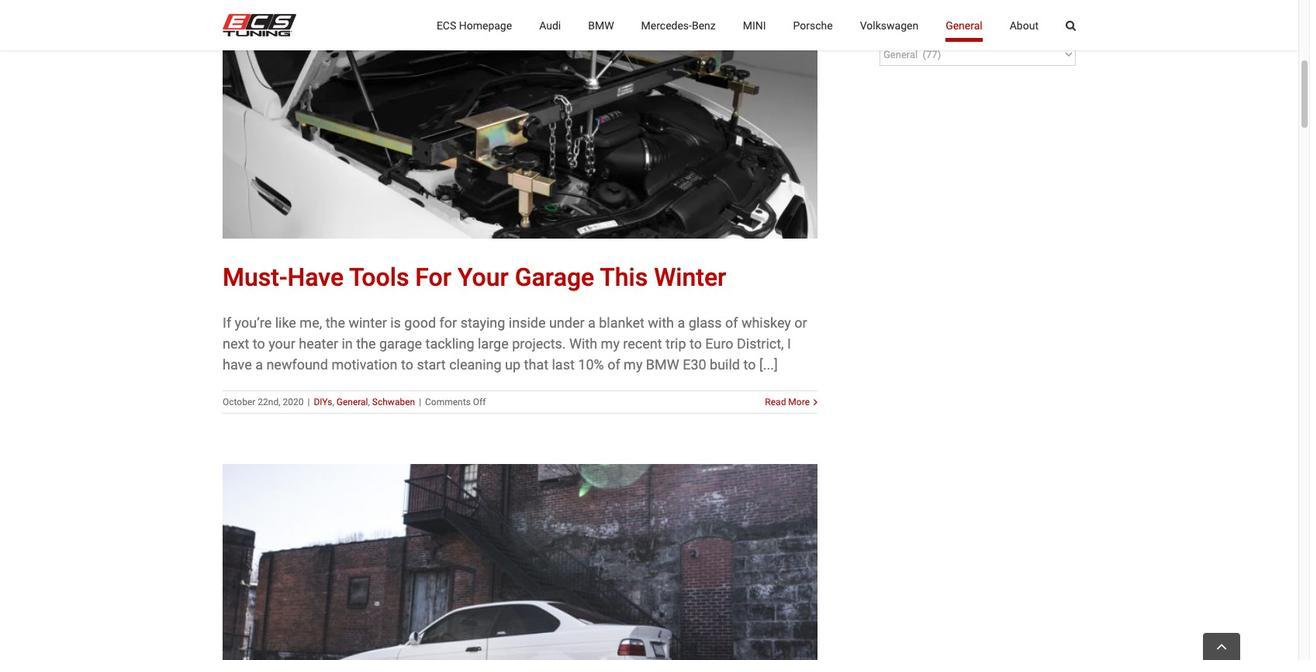 Task type: describe. For each thing, give the bounding box(es) containing it.
garage
[[515, 263, 594, 292]]

to right trip
[[689, 336, 702, 352]]

whiskey
[[741, 315, 791, 331]]

1 horizontal spatial a
[[588, 315, 596, 331]]

this
[[600, 263, 648, 292]]

mercedes-benz link
[[641, 0, 716, 50]]

staying
[[460, 315, 505, 331]]

more
[[788, 397, 810, 408]]

porsche
[[793, 19, 833, 31]]

october
[[223, 397, 255, 408]]

trip
[[666, 336, 686, 352]]

[...]
[[759, 357, 778, 373]]

good
[[404, 315, 436, 331]]

with
[[569, 336, 597, 352]]

off
[[473, 397, 486, 408]]

audi
[[539, 19, 561, 31]]

your
[[268, 336, 295, 352]]

mercedes-benz
[[641, 19, 716, 31]]

bmw inside if you're like me, the winter is good for staying inside under a blanket with a glass of whiskey or next to your heater in the garage tackling large projects. with my recent trip to euro district, i have a newfound motivation to start cleaning up that last 10% of my bmw e30 build to [...]
[[646, 357, 679, 373]]

glass
[[688, 315, 722, 331]]

is
[[390, 315, 401, 331]]

read more
[[765, 397, 810, 408]]

under
[[549, 315, 584, 331]]

mini
[[743, 19, 766, 31]]

e30
[[683, 357, 706, 373]]

recent
[[623, 336, 662, 352]]

benz
[[692, 19, 716, 31]]

in
[[342, 336, 353, 352]]

volkswagen
[[860, 19, 918, 31]]

or
[[794, 315, 807, 331]]

up
[[505, 357, 521, 373]]

2 horizontal spatial a
[[677, 315, 685, 331]]

2 , from the left
[[368, 397, 370, 408]]

to down you're
[[253, 336, 265, 352]]

0 horizontal spatial general link
[[336, 397, 368, 408]]

0 vertical spatial of
[[725, 315, 738, 331]]

bmw link
[[588, 0, 614, 50]]

0 vertical spatial my
[[601, 336, 620, 352]]

1 vertical spatial general
[[336, 397, 368, 408]]

about link
[[1010, 0, 1039, 50]]

22nd,
[[258, 397, 280, 408]]

tackling
[[425, 336, 474, 352]]

10%
[[578, 357, 604, 373]]

heater
[[299, 336, 338, 352]]

tools
[[349, 263, 409, 292]]

next
[[223, 336, 249, 352]]

with
[[648, 315, 674, 331]]

have
[[287, 263, 344, 292]]



Task type: vqa. For each thing, say whether or not it's contained in the screenshot.
parts
no



Task type: locate. For each thing, give the bounding box(es) containing it.
general left about
[[946, 19, 982, 31]]

to left [...] at the right bottom of page
[[743, 357, 756, 373]]

must-have tools for your garage this winter link
[[223, 263, 726, 292]]

mercedes-
[[641, 19, 692, 31]]

if
[[223, 315, 231, 331]]

1 | from the left
[[307, 397, 310, 408]]

0 vertical spatial the
[[325, 315, 345, 331]]

must-have tools for your garage this winter image
[[223, 0, 817, 239]]

2020
[[283, 397, 304, 408]]

diys
[[314, 397, 332, 408]]

0 vertical spatial general link
[[946, 0, 982, 50]]

euro
[[705, 336, 733, 352]]

1 horizontal spatial the
[[356, 336, 376, 352]]

0 horizontal spatial a
[[255, 357, 263, 373]]

1 horizontal spatial ,
[[368, 397, 370, 408]]

to down garage
[[401, 357, 413, 373]]

a right with
[[677, 315, 685, 331]]

bmw
[[588, 19, 614, 31], [646, 357, 679, 373]]

district,
[[737, 336, 784, 352]]

1 horizontal spatial of
[[725, 315, 738, 331]]

a up with
[[588, 315, 596, 331]]

last
[[552, 357, 575, 373]]

garage
[[379, 336, 422, 352]]

porsche link
[[793, 0, 833, 50]]

1 horizontal spatial |
[[419, 397, 421, 408]]

ecs homepage
[[437, 19, 512, 31]]

bmw right audi link
[[588, 19, 614, 31]]

large
[[478, 336, 509, 352]]

bmw down trip
[[646, 357, 679, 373]]

| right schwaben link
[[419, 397, 421, 408]]

|
[[307, 397, 310, 408], [419, 397, 421, 408]]

a right have
[[255, 357, 263, 373]]

your
[[458, 263, 509, 292]]

schwaben link
[[372, 397, 415, 408]]

0 horizontal spatial ,
[[332, 397, 334, 408]]

me,
[[300, 315, 322, 331]]

0 horizontal spatial my
[[601, 336, 620, 352]]

general link right diys link
[[336, 397, 368, 408]]

best upgrades around $1,200 for stimulus check ideas image
[[223, 464, 817, 661]]

general right diys link
[[336, 397, 368, 408]]

audi link
[[539, 0, 561, 50]]

2 | from the left
[[419, 397, 421, 408]]

winter
[[349, 315, 387, 331]]

you're
[[235, 315, 272, 331]]

diys link
[[314, 397, 332, 408]]

must-have tools for your garage this winter
[[223, 263, 726, 292]]

for
[[415, 263, 451, 292]]

my down blanket at the left
[[601, 336, 620, 352]]

0 horizontal spatial |
[[307, 397, 310, 408]]

0 horizontal spatial general
[[336, 397, 368, 408]]

1 horizontal spatial general link
[[946, 0, 982, 50]]

of up euro
[[725, 315, 738, 331]]

winter
[[654, 263, 726, 292]]

0 horizontal spatial the
[[325, 315, 345, 331]]

, left schwaben
[[368, 397, 370, 408]]

1 horizontal spatial bmw
[[646, 357, 679, 373]]

1 , from the left
[[332, 397, 334, 408]]

i
[[787, 336, 791, 352]]

schwaben
[[372, 397, 415, 408]]

1 horizontal spatial general
[[946, 19, 982, 31]]

of
[[725, 315, 738, 331], [607, 357, 620, 373]]

to
[[253, 336, 265, 352], [689, 336, 702, 352], [401, 357, 413, 373], [743, 357, 756, 373]]

1 vertical spatial general link
[[336, 397, 368, 408]]

0 horizontal spatial bmw
[[588, 19, 614, 31]]

build
[[710, 357, 740, 373]]

my
[[601, 336, 620, 352], [624, 357, 643, 373]]

my down recent
[[624, 357, 643, 373]]

that
[[524, 357, 548, 373]]

,
[[332, 397, 334, 408], [368, 397, 370, 408]]

mini link
[[743, 0, 766, 50]]

ecs
[[437, 19, 456, 31]]

1 vertical spatial my
[[624, 357, 643, 373]]

0 vertical spatial bmw
[[588, 19, 614, 31]]

blanket
[[599, 315, 644, 331]]

1 vertical spatial of
[[607, 357, 620, 373]]

start
[[417, 357, 446, 373]]

for
[[439, 315, 457, 331]]

newfound
[[266, 357, 328, 373]]

if you're like me, the winter is good for staying inside under a blanket with a glass of whiskey or next to your heater in the garage tackling large projects. with my recent trip to euro district, i have a newfound motivation to start cleaning up that last 10% of my bmw e30 build to [...]
[[223, 315, 807, 373]]

volkswagen link
[[860, 0, 918, 50]]

must-
[[223, 263, 287, 292]]

, right 2020
[[332, 397, 334, 408]]

the up in
[[325, 315, 345, 331]]

october 22nd, 2020 | diys , general , schwaben | comments off
[[223, 397, 486, 408]]

cleaning
[[449, 357, 502, 373]]

motivation
[[331, 357, 398, 373]]

read more link
[[765, 395, 810, 409]]

about
[[1010, 19, 1039, 31]]

general
[[946, 19, 982, 31], [336, 397, 368, 408]]

projects.
[[512, 336, 566, 352]]

homepage
[[459, 19, 512, 31]]

ecs homepage link
[[437, 0, 512, 50]]

general link left about
[[946, 0, 982, 50]]

ecs tuning logo image
[[223, 14, 296, 36]]

general link
[[946, 0, 982, 50], [336, 397, 368, 408]]

have
[[223, 357, 252, 373]]

0 horizontal spatial of
[[607, 357, 620, 373]]

0 vertical spatial general
[[946, 19, 982, 31]]

1 vertical spatial bmw
[[646, 357, 679, 373]]

1 horizontal spatial my
[[624, 357, 643, 373]]

a
[[588, 315, 596, 331], [677, 315, 685, 331], [255, 357, 263, 373]]

categories
[[880, 16, 928, 28]]

the right in
[[356, 336, 376, 352]]

inside
[[509, 315, 546, 331]]

| left diys
[[307, 397, 310, 408]]

like
[[275, 315, 296, 331]]

read
[[765, 397, 786, 408]]

of right 10%
[[607, 357, 620, 373]]

the
[[325, 315, 345, 331], [356, 336, 376, 352]]

comments
[[425, 397, 471, 408]]

1 vertical spatial the
[[356, 336, 376, 352]]



